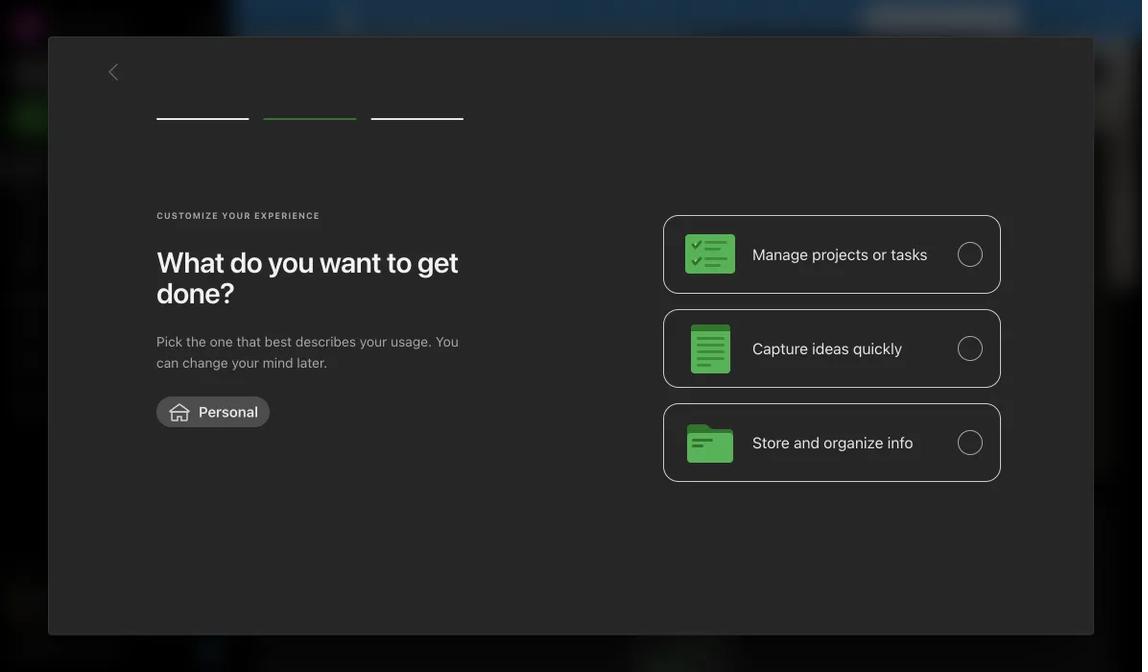 Task type: locate. For each thing, give the bounding box(es) containing it.
get inside button
[[876, 11, 899, 27]]

customize your experience
[[157, 211, 320, 221]]

free:
[[535, 11, 567, 27]]

get started
[[43, 641, 115, 657]]

1 horizontal spatial get
[[876, 11, 899, 27]]

shared
[[42, 354, 86, 370]]

personal down change
[[199, 404, 258, 420]]

get it free for 7 days button
[[865, 7, 1019, 32]]

Search text field
[[25, 56, 206, 90]]

to
[[387, 245, 412, 279]]

get it free for 7 days
[[876, 11, 1008, 27]]

2 vertical spatial your
[[232, 355, 259, 371]]

store
[[753, 434, 790, 452]]

tree containing home
[[0, 151, 231, 567]]

customize
[[1041, 61, 1105, 76]]

None search field
[[25, 56, 206, 90]]

1 horizontal spatial for
[[944, 11, 962, 27]]

get left started on the left bottom of page
[[43, 641, 65, 657]]

1 horizontal spatial personal
[[455, 11, 510, 27]]

pick the one that best describes your usage. you can change your mind later.
[[157, 334, 459, 371]]

1 horizontal spatial your
[[360, 334, 387, 350]]

0 horizontal spatial get
[[43, 641, 65, 657]]

shared with me link
[[0, 347, 230, 377]]

home
[[42, 158, 79, 174]]

capture ideas quickly
[[753, 340, 903, 358]]

notes link
[[0, 212, 230, 243]]

tab
[[270, 181, 313, 200], [270, 549, 332, 569]]

organize
[[824, 434, 884, 452]]

the
[[186, 334, 206, 350]]

trash link
[[0, 389, 230, 420]]

tags button
[[0, 316, 230, 347]]

for for 7
[[944, 11, 962, 27]]

personal right evernote
[[455, 11, 510, 27]]

customize button
[[1008, 54, 1112, 85]]

tree
[[0, 151, 231, 567]]

shortcuts button
[[0, 182, 230, 212]]

0 vertical spatial your
[[670, 11, 697, 27]]

1 vertical spatial personal
[[199, 404, 258, 420]]

you
[[436, 334, 459, 350]]

create new note button
[[271, 217, 436, 465]]

get for get it free for 7 days
[[876, 11, 899, 27]]

get
[[876, 11, 899, 27], [43, 641, 65, 657]]

me
[[119, 354, 139, 370]]

for left 7
[[944, 11, 962, 27]]

get for get started
[[43, 641, 65, 657]]

0 vertical spatial tab
[[270, 181, 313, 200]]

devices.
[[701, 11, 752, 27]]

across
[[608, 11, 649, 27]]

describes
[[296, 334, 356, 350]]

expand notebooks image
[[5, 293, 20, 308]]

0
[[208, 643, 215, 656]]

1 for from the left
[[513, 11, 531, 27]]

for left free:
[[513, 11, 531, 27]]

started
[[69, 641, 115, 657]]

capture ideas quickly button
[[664, 310, 1002, 388]]

tasks
[[892, 246, 928, 264]]

for for free:
[[513, 11, 531, 27]]

0 horizontal spatial your
[[232, 355, 259, 371]]

one
[[210, 334, 233, 350]]

Start writing… text field
[[858, 182, 1110, 462]]

mind
[[263, 355, 293, 371]]

best
[[265, 334, 292, 350]]

1 vertical spatial tab
[[270, 549, 332, 569]]

ideas
[[813, 340, 850, 358]]

trash
[[42, 396, 77, 412]]

1 tab from the top
[[270, 181, 313, 200]]

all
[[652, 11, 666, 27]]

your
[[670, 11, 697, 27], [360, 334, 387, 350], [232, 355, 259, 371]]

your up new at the bottom left
[[360, 334, 387, 350]]

experience
[[254, 211, 320, 221]]

manage projects or tasks
[[753, 246, 928, 264]]

done?
[[157, 276, 235, 310]]

get
[[418, 245, 459, 279]]

store and organize info
[[753, 434, 914, 452]]

0 vertical spatial get
[[876, 11, 899, 27]]

get left the it
[[876, 11, 899, 27]]

2 for from the left
[[944, 11, 962, 27]]

days
[[977, 11, 1008, 27]]

for inside button
[[944, 11, 962, 27]]

personal
[[455, 11, 510, 27], [199, 404, 258, 420]]

1 vertical spatial get
[[43, 641, 65, 657]]

tab list
[[270, 181, 313, 200]]

for
[[513, 11, 531, 27], [944, 11, 962, 27]]

your down 'that'
[[232, 355, 259, 371]]

0 horizontal spatial for
[[513, 11, 531, 27]]

note
[[378, 355, 408, 374]]

notebooks
[[43, 292, 111, 308]]

anytime.
[[802, 11, 855, 27]]

notebooks link
[[0, 285, 230, 316]]

your right all
[[670, 11, 697, 27]]

7
[[966, 11, 974, 27]]

info
[[888, 434, 914, 452]]



Task type: describe. For each thing, give the bounding box(es) containing it.
or
[[873, 246, 888, 264]]

do
[[230, 245, 262, 279]]

with
[[90, 354, 116, 370]]

new button
[[12, 101, 219, 135]]

0 horizontal spatial personal
[[199, 404, 258, 420]]

create
[[299, 355, 344, 374]]

new
[[42, 110, 70, 126]]

what do you want to get done?
[[157, 245, 459, 310]]

quickly
[[854, 340, 903, 358]]

that
[[237, 334, 261, 350]]

2 tab from the top
[[270, 549, 332, 569]]

evernote
[[395, 11, 451, 27]]

1 vertical spatial your
[[360, 334, 387, 350]]

create new note
[[299, 355, 408, 374]]

2 horizontal spatial your
[[670, 11, 697, 27]]

settings image
[[196, 15, 219, 38]]

customize
[[157, 211, 219, 221]]

sync
[[574, 11, 604, 27]]

pick
[[157, 334, 183, 350]]

try
[[371, 11, 391, 27]]

you
[[268, 245, 314, 279]]

change
[[183, 355, 228, 371]]

projects
[[813, 246, 869, 264]]

tasks
[[42, 250, 77, 266]]

it
[[903, 11, 911, 27]]

try evernote personal for free: sync across all your devices. cancel anytime.
[[371, 11, 855, 27]]

want
[[320, 245, 381, 279]]

what
[[157, 245, 224, 279]]

free
[[915, 11, 941, 27]]

tasks button
[[0, 243, 230, 274]]

tags
[[43, 323, 72, 339]]

0 vertical spatial personal
[[455, 11, 510, 27]]

manage projects or tasks button
[[664, 215, 1002, 294]]

later.
[[297, 355, 328, 371]]

notes
[[42, 219, 79, 235]]

cancel
[[756, 11, 799, 27]]

your
[[222, 211, 251, 221]]

shared with me
[[42, 354, 139, 370]]

new
[[347, 355, 375, 374]]

store and organize info button
[[664, 404, 1002, 482]]

can
[[157, 355, 179, 371]]

manage
[[753, 246, 809, 264]]

capture
[[753, 340, 809, 358]]

home link
[[0, 151, 231, 182]]

usage.
[[391, 334, 432, 350]]

and
[[794, 434, 820, 452]]

shortcuts
[[43, 189, 104, 205]]



Task type: vqa. For each thing, say whether or not it's contained in the screenshot.
Morning inside the 'Things to do Organize Files - Morning Task'
no



